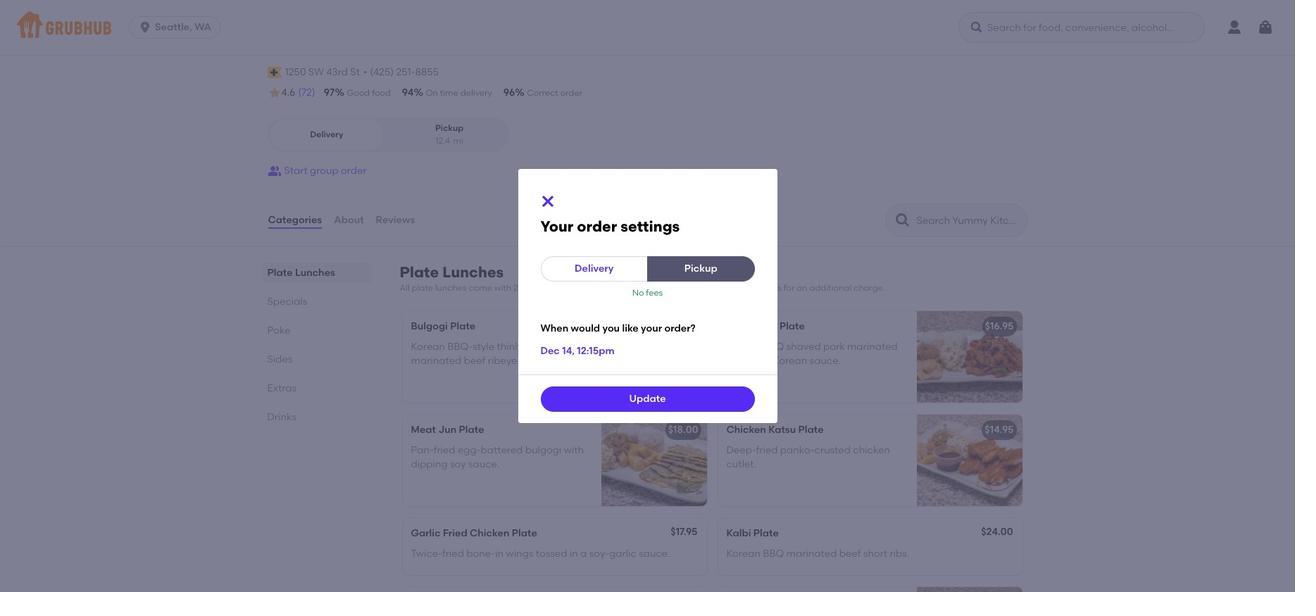 Task type: locate. For each thing, give the bounding box(es) containing it.
in up spicy 'icon' at the bottom
[[726, 355, 735, 367]]

in left wings
[[495, 548, 504, 560]]

and down pickup button at the top
[[685, 283, 702, 293]]

0 vertical spatial order
[[560, 88, 582, 98]]

soy down egg-
[[450, 458, 466, 470]]

order right 'your'
[[577, 218, 617, 235]]

0 horizontal spatial soy
[[450, 458, 466, 470]]

correct
[[527, 88, 558, 98]]

chicken
[[853, 444, 890, 456]]

2 horizontal spatial in
[[726, 355, 735, 367]]

start
[[284, 165, 308, 177]]

with left 2
[[494, 283, 511, 293]]

lunches up specials
[[295, 267, 335, 279]]

1 vertical spatial $17.95
[[671, 526, 698, 538]]

plate up plate
[[400, 263, 439, 281]]

0 vertical spatial bbq
[[763, 341, 784, 353]]

korean for spicy pork plate
[[726, 341, 761, 353]]

korean for kalbi plate
[[726, 548, 761, 560]]

Search Yummy Kitchen search field
[[915, 214, 1023, 228]]

1 horizontal spatial chicken
[[726, 424, 766, 436]]

delivery up mac
[[575, 263, 614, 275]]

marinated left short
[[786, 548, 837, 560]]

beef inside korean bbq-style thinly sliced and marinated beef ribeye.
[[464, 355, 485, 367]]

1 horizontal spatial a
[[737, 355, 744, 367]]

st
[[350, 66, 360, 78]]

pickup for pickup 12.4 mi
[[435, 123, 464, 133]]

1 vertical spatial with
[[564, 444, 584, 456]]

beef
[[464, 355, 485, 367], [839, 548, 861, 560]]

1 vertical spatial sauce.
[[468, 458, 500, 470]]

1 vertical spatial chicken
[[470, 528, 509, 540]]

sauce. down pork
[[810, 355, 841, 367]]

svg image
[[539, 193, 556, 210]]

bbq-
[[447, 341, 473, 353]]

fried
[[443, 528, 467, 540]]

bulgogi
[[525, 444, 561, 456]]

1 horizontal spatial beef
[[839, 548, 861, 560]]

korean bbq marinated beef short ribs.
[[726, 548, 909, 560]]

sauce. inside korean bbq shaved pork marinated in a spicy korean sauce.
[[810, 355, 841, 367]]

0 vertical spatial soy
[[629, 283, 642, 293]]

1 horizontal spatial with
[[564, 444, 584, 456]]

fried for deep-
[[756, 444, 778, 456]]

delivery
[[310, 130, 343, 139], [575, 263, 614, 275]]

$17.95 left kalbi
[[671, 526, 698, 538]]

marinated right pork
[[847, 341, 898, 353]]

1 vertical spatial marinated
[[411, 355, 461, 367]]

0 horizontal spatial and
[[555, 341, 574, 353]]

spicy right spicy 'icon' at the bottom
[[742, 382, 764, 392]]

seattle, wa
[[155, 21, 211, 33]]

1 vertical spatial bbq
[[763, 548, 784, 560]]

like
[[622, 323, 639, 335]]

sauce. right garlic
[[639, 548, 670, 560]]

in right tossed
[[570, 548, 578, 560]]

twice-fried bone-in wings tossed in a soy-garlic sauce.
[[411, 548, 670, 560]]

pickup inside option group
[[435, 123, 464, 133]]

order right correct
[[560, 88, 582, 98]]

order right group
[[341, 165, 367, 177]]

wings
[[506, 548, 533, 560]]

2 vertical spatial marinated
[[786, 548, 837, 560]]

yummy kitchen
[[267, 32, 419, 56]]

order?
[[664, 323, 696, 335]]

0 vertical spatial and
[[685, 283, 702, 293]]

0 vertical spatial marinated
[[847, 341, 898, 353]]

0 horizontal spatial chicken
[[470, 528, 509, 540]]

style
[[473, 341, 494, 353]]

you
[[602, 323, 620, 335]]

in inside korean bbq shaved pork marinated in a spicy korean sauce.
[[726, 355, 735, 367]]

seattle, wa button
[[129, 16, 226, 39]]

loco moco plate image
[[917, 587, 1022, 592]]

0 horizontal spatial marinated
[[411, 355, 461, 367]]

0 horizontal spatial with
[[494, 283, 511, 293]]

extras
[[267, 382, 297, 394]]

update button
[[540, 387, 755, 412]]

1 vertical spatial delivery
[[575, 263, 614, 275]]

0 vertical spatial spicy
[[726, 321, 753, 333]]

marinated down bbq-
[[411, 355, 461, 367]]

start group order button
[[267, 158, 367, 184]]

0 vertical spatial $17.95
[[671, 321, 698, 333]]

0 horizontal spatial pickup
[[435, 123, 464, 133]]

0 horizontal spatial beef
[[464, 355, 485, 367]]

delivery up start group order
[[310, 130, 343, 139]]

0 vertical spatial pickup
[[435, 123, 464, 133]]

bbq for marinated
[[763, 548, 784, 560]]

jun
[[438, 424, 456, 436]]

1 vertical spatial order
[[341, 165, 367, 177]]

2 bbq from the top
[[763, 548, 784, 560]]

pickup
[[435, 123, 464, 133], [684, 263, 717, 275]]

lunches inside plate lunches all plate lunches come with 2 scoops of rice, mac salad, soy potatoes, and japchae. add sides for an additional charge.
[[442, 263, 504, 281]]

chicken katsu plate
[[726, 424, 824, 436]]

korean down bulgogi
[[411, 341, 445, 353]]

1 bbq from the top
[[763, 341, 784, 353]]

0 horizontal spatial sauce.
[[468, 458, 500, 470]]

egg-
[[458, 444, 481, 456]]

with
[[494, 283, 511, 293], [564, 444, 584, 456]]

and down "when"
[[555, 341, 574, 353]]

1 horizontal spatial sauce.
[[639, 548, 670, 560]]

0 horizontal spatial delivery
[[310, 130, 343, 139]]

plate right kalbi
[[753, 528, 779, 540]]

plate inside plate lunches all plate lunches come with 2 scoops of rice, mac salad, soy potatoes, and japchae. add sides for an additional charge.
[[400, 263, 439, 281]]

beef left short
[[839, 548, 861, 560]]

delivery inside option group
[[310, 130, 343, 139]]

korean inside korean bbq-style thinly sliced and marinated beef ribeye.
[[411, 341, 445, 353]]

1 horizontal spatial and
[[685, 283, 702, 293]]

a left soy-
[[580, 548, 587, 560]]

chicken up deep-
[[726, 424, 766, 436]]

order for correct order
[[560, 88, 582, 98]]

pickup inside button
[[684, 263, 717, 275]]

marinated
[[847, 341, 898, 353], [411, 355, 461, 367], [786, 548, 837, 560]]

1 horizontal spatial in
[[570, 548, 578, 560]]

main navigation navigation
[[0, 0, 1295, 55]]

plate up wings
[[512, 528, 537, 540]]

fried down chicken katsu plate
[[756, 444, 778, 456]]

1 horizontal spatial lunches
[[442, 263, 504, 281]]

fried inside deep-fried panko-crusted chicken cutlet.
[[756, 444, 778, 456]]

about
[[334, 214, 364, 226]]

lunches up come
[[442, 263, 504, 281]]

shaved
[[786, 341, 821, 353]]

dec 14, 12:15pm
[[540, 345, 615, 357]]

with right bulgogi
[[564, 444, 584, 456]]

sauce. down egg-
[[468, 458, 500, 470]]

pork
[[823, 341, 845, 353]]

0 horizontal spatial svg image
[[138, 20, 152, 35]]

japchae.
[[704, 283, 740, 293]]

lunches
[[442, 263, 504, 281], [295, 267, 335, 279]]

97
[[324, 87, 335, 99]]

2 horizontal spatial marinated
[[847, 341, 898, 353]]

chicken up bone-
[[470, 528, 509, 540]]

people icon image
[[267, 164, 281, 178]]

scoops
[[520, 283, 549, 293]]

plate up shaved
[[780, 321, 805, 333]]

1 horizontal spatial delivery
[[575, 263, 614, 275]]

dipping
[[411, 458, 448, 470]]

bulgogi plate
[[411, 321, 476, 333]]

korean up spicy
[[726, 341, 761, 353]]

korean down shaved
[[773, 355, 807, 367]]

0 vertical spatial delivery
[[310, 130, 343, 139]]

1 horizontal spatial svg image
[[970, 20, 984, 35]]

charge.
[[854, 283, 885, 293]]

start group order
[[284, 165, 367, 177]]

bbq up spicy
[[763, 341, 784, 353]]

1 horizontal spatial soy
[[629, 283, 642, 293]]

sauce.
[[810, 355, 841, 367], [468, 458, 500, 470], [639, 548, 670, 560]]

lunches
[[435, 283, 467, 293]]

fried inside pan-fried egg-battered bulgogi with dipping soy sauce.
[[434, 444, 455, 456]]

fried
[[434, 444, 455, 456], [756, 444, 778, 456], [442, 548, 464, 560]]

0 vertical spatial a
[[737, 355, 744, 367]]

pickup up 12.4
[[435, 123, 464, 133]]

$18.00
[[668, 424, 698, 436]]

0 vertical spatial beef
[[464, 355, 485, 367]]

pickup up the "japchae."
[[684, 263, 717, 275]]

1 vertical spatial a
[[580, 548, 587, 560]]

1 vertical spatial and
[[555, 341, 574, 353]]

a
[[737, 355, 744, 367], [580, 548, 587, 560]]

0 vertical spatial sauce.
[[810, 355, 841, 367]]

fried for pan-
[[434, 444, 455, 456]]

soy left fees
[[629, 283, 642, 293]]

fried down jun at the left bottom
[[434, 444, 455, 456]]

(72)
[[298, 87, 315, 99]]

bbq down kalbi plate
[[763, 548, 784, 560]]

a inside korean bbq shaved pork marinated in a spicy korean sauce.
[[737, 355, 744, 367]]

1 vertical spatial pickup
[[684, 263, 717, 275]]

fried down fried
[[442, 548, 464, 560]]

1250
[[285, 66, 306, 78]]

1 horizontal spatial pickup
[[684, 263, 717, 275]]

1 vertical spatial spicy
[[742, 382, 764, 392]]

beef down style
[[464, 355, 485, 367]]

a left spicy
[[737, 355, 744, 367]]

all
[[400, 283, 410, 293]]

bbq inside korean bbq shaved pork marinated in a spicy korean sauce.
[[763, 341, 784, 353]]

1 horizontal spatial marinated
[[786, 548, 837, 560]]

0 vertical spatial chicken
[[726, 424, 766, 436]]

$16.95
[[985, 321, 1014, 333]]

251-
[[396, 66, 415, 78]]

soy inside pan-fried egg-battered bulgogi with dipping soy sauce.
[[450, 458, 466, 470]]

plate lunches
[[267, 267, 335, 279]]

svg image
[[1257, 19, 1274, 36], [138, 20, 152, 35], [970, 20, 984, 35]]

when
[[540, 323, 568, 335]]

order inside button
[[341, 165, 367, 177]]

14,
[[562, 345, 575, 357]]

subscription pass image
[[267, 67, 281, 78]]

option group
[[267, 117, 509, 153]]

2 horizontal spatial sauce.
[[810, 355, 841, 367]]

good food
[[347, 88, 391, 98]]

spicy left pork
[[726, 321, 753, 333]]

$17.95 right your
[[671, 321, 698, 333]]

meat
[[411, 424, 436, 436]]

an
[[797, 283, 807, 293]]

0 vertical spatial with
[[494, 283, 511, 293]]

1 vertical spatial beef
[[839, 548, 861, 560]]

marinated inside korean bbq-style thinly sliced and marinated beef ribeye.
[[411, 355, 461, 367]]

0 horizontal spatial lunches
[[295, 267, 335, 279]]

dec 14, 12:15pm button
[[540, 339, 615, 364]]

korean down kalbi
[[726, 548, 761, 560]]

1 vertical spatial soy
[[450, 458, 466, 470]]

43rd
[[326, 66, 348, 78]]

2 vertical spatial order
[[577, 218, 617, 235]]



Task type: vqa. For each thing, say whether or not it's contained in the screenshot.
the leftmost svg icon
yes



Task type: describe. For each thing, give the bounding box(es) containing it.
94
[[402, 87, 414, 99]]

with inside pan-fried egg-battered bulgogi with dipping soy sauce.
[[564, 444, 584, 456]]

4.6
[[281, 87, 295, 99]]

pork
[[755, 321, 777, 333]]

wa
[[195, 21, 211, 33]]

order for your order settings
[[577, 218, 617, 235]]

sauce. inside pan-fried egg-battered bulgogi with dipping soy sauce.
[[468, 458, 500, 470]]

and inside plate lunches all plate lunches come with 2 scoops of rice, mac salad, soy potatoes, and japchae. add sides for an additional charge.
[[685, 283, 702, 293]]

mac
[[581, 283, 600, 293]]

plate up panko-
[[798, 424, 824, 436]]

add
[[742, 283, 759, 293]]

reviews
[[376, 214, 415, 226]]

meat jun plate image
[[601, 415, 707, 507]]

spicy pork plate image
[[917, 312, 1022, 403]]

search icon image
[[894, 212, 911, 229]]

bbq for shaved
[[763, 341, 784, 353]]

sides
[[267, 354, 293, 366]]

group
[[310, 165, 339, 177]]

deep-fried panko-crusted chicken cutlet.
[[726, 444, 890, 470]]

bulgogi plate image
[[601, 312, 707, 403]]

delivery button
[[540, 256, 648, 282]]

• (425) 251-8855
[[363, 66, 439, 78]]

categories
[[268, 214, 322, 226]]

12:15pm
[[577, 345, 615, 357]]

plate
[[412, 283, 433, 293]]

spicy pork plate
[[726, 321, 805, 333]]

(425) 251-8855 button
[[370, 65, 439, 80]]

pickup for pickup
[[684, 263, 717, 275]]

seattle,
[[155, 21, 192, 33]]

2 horizontal spatial svg image
[[1257, 19, 1274, 36]]

soy-
[[589, 548, 609, 560]]

korean bbq-style thinly sliced and marinated beef ribeye.
[[411, 341, 574, 367]]

plate up specials
[[267, 267, 293, 279]]

garlic fried chicken plate
[[411, 528, 537, 540]]

$14.95
[[985, 424, 1014, 436]]

kitchen
[[343, 32, 419, 56]]

plate up bbq-
[[450, 321, 476, 333]]

correct order
[[527, 88, 582, 98]]

no fees
[[632, 288, 663, 298]]

reviews button
[[375, 195, 416, 246]]

2 vertical spatial sauce.
[[639, 548, 670, 560]]

ribeye.
[[488, 355, 520, 367]]

your
[[540, 218, 573, 235]]

katsu
[[768, 424, 796, 436]]

96
[[503, 87, 515, 99]]

panko-
[[780, 444, 815, 456]]

star icon image
[[267, 86, 281, 100]]

pickup 12.4 mi
[[435, 123, 464, 146]]

yummy kitchen logo image
[[967, 0, 1017, 44]]

would
[[571, 323, 600, 335]]

deep-
[[726, 444, 756, 456]]

sides
[[761, 283, 782, 293]]

cutlet.
[[726, 458, 756, 470]]

delivery inside button
[[575, 263, 614, 275]]

chicken katsu plate image
[[917, 415, 1022, 507]]

lunches for plate lunches all plate lunches come with 2 scoops of rice, mac salad, soy potatoes, and japchae. add sides for an additional charge.
[[442, 263, 504, 281]]

when would you like your order?
[[540, 323, 696, 335]]

specials
[[267, 296, 307, 308]]

korean for bulgogi plate
[[411, 341, 445, 353]]

on time delivery
[[426, 88, 492, 98]]

0 horizontal spatial in
[[495, 548, 504, 560]]

dec
[[540, 345, 560, 357]]

about button
[[333, 195, 364, 246]]

svg image inside seattle, wa button
[[138, 20, 152, 35]]

on
[[426, 88, 438, 98]]

crusted
[[814, 444, 851, 456]]

good
[[347, 88, 370, 98]]

delivery
[[460, 88, 492, 98]]

marinated inside korean bbq shaved pork marinated in a spicy korean sauce.
[[847, 341, 898, 353]]

plate lunches all plate lunches come with 2 scoops of rice, mac salad, soy potatoes, and japchae. add sides for an additional charge.
[[400, 263, 885, 293]]

poke
[[267, 325, 290, 337]]

kalbi
[[726, 528, 751, 540]]

sw
[[308, 66, 324, 78]]

fees
[[646, 288, 663, 298]]

with inside plate lunches all plate lunches come with 2 scoops of rice, mac salad, soy potatoes, and japchae. add sides for an additional charge.
[[494, 283, 511, 293]]

0 horizontal spatial a
[[580, 548, 587, 560]]

sliced
[[525, 341, 553, 353]]

time
[[440, 88, 458, 98]]

1250 sw 43rd st
[[285, 66, 360, 78]]

fried for twice-
[[442, 548, 464, 560]]

categories button
[[267, 195, 323, 246]]

spicy for spicy
[[742, 382, 764, 392]]

•
[[363, 66, 367, 78]]

additional
[[809, 283, 851, 293]]

thinly
[[497, 341, 522, 353]]

2
[[513, 283, 518, 293]]

update
[[629, 393, 666, 405]]

ribs.
[[890, 548, 909, 560]]

option group containing pickup
[[267, 117, 509, 153]]

of
[[551, 283, 559, 293]]

pan-
[[411, 444, 434, 456]]

twice-
[[411, 548, 442, 560]]

pickup button
[[647, 256, 755, 282]]

pan-fried egg-battered bulgogi with dipping soy sauce.
[[411, 444, 584, 470]]

rice,
[[561, 283, 579, 293]]

and inside korean bbq-style thinly sliced and marinated beef ribeye.
[[555, 341, 574, 353]]

$24.00
[[981, 526, 1013, 538]]

your order settings
[[540, 218, 680, 235]]

8855
[[415, 66, 439, 78]]

soy inside plate lunches all plate lunches come with 2 scoops of rice, mac salad, soy potatoes, and japchae. add sides for an additional charge.
[[629, 283, 642, 293]]

lunches for plate lunches
[[295, 267, 335, 279]]

battered
[[481, 444, 523, 456]]

spicy image
[[726, 381, 739, 394]]

spicy for spicy pork plate
[[726, 321, 753, 333]]

kalbi plate
[[726, 528, 779, 540]]

yummy
[[267, 32, 338, 56]]

plate up egg-
[[459, 424, 484, 436]]



